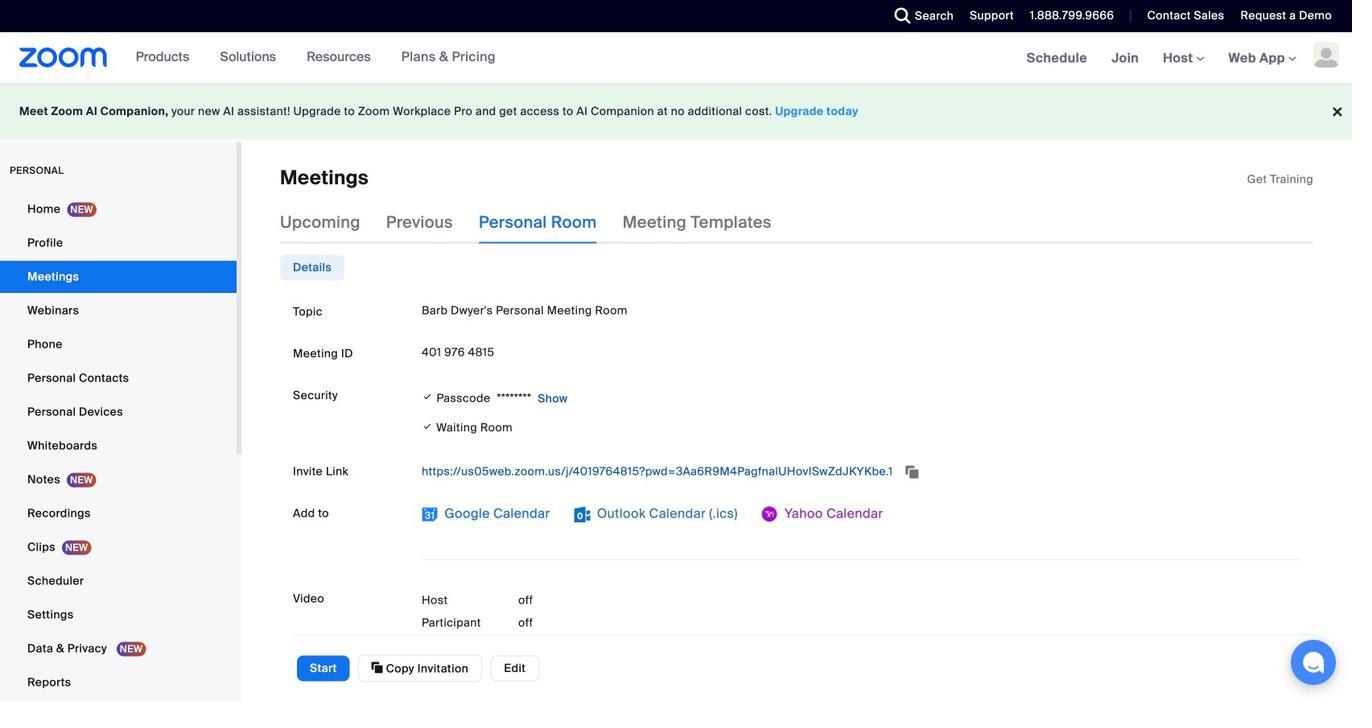 Task type: describe. For each thing, give the bounding box(es) containing it.
copy image
[[372, 660, 383, 675]]

open chat image
[[1302, 651, 1325, 674]]

checked image
[[422, 418, 433, 435]]

add to outlook calendar (.ics) image
[[574, 506, 590, 522]]

profile picture image
[[1314, 42, 1339, 68]]

product information navigation
[[108, 32, 508, 84]]



Task type: locate. For each thing, give the bounding box(es) containing it.
banner
[[0, 32, 1352, 85]]

application
[[1247, 171, 1314, 188]]

tab list
[[280, 255, 345, 280]]

add to yahoo calendar image
[[762, 506, 778, 522]]

personal menu menu
[[0, 193, 237, 700]]

checked image
[[422, 389, 433, 405]]

tab
[[280, 255, 345, 280]]

meetings navigation
[[1015, 32, 1352, 85]]

zoom logo image
[[19, 47, 108, 68]]

copy url image
[[904, 467, 920, 478]]

tabs of meeting tab list
[[280, 202, 798, 243]]

footer
[[0, 84, 1352, 139]]

add to google calendar image
[[422, 506, 438, 522]]



Task type: vqa. For each thing, say whether or not it's contained in the screenshot.
The Upgrade to the right
no



